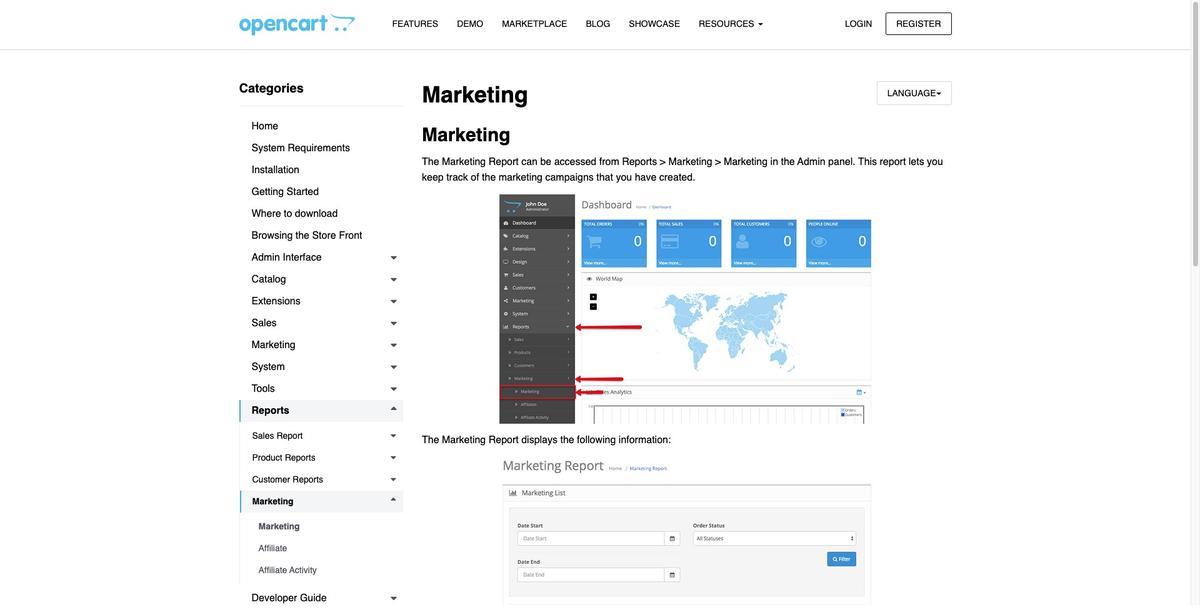 Task type: vqa. For each thing, say whether or not it's contained in the screenshot.
'KEEP'
yes



Task type: describe. For each thing, give the bounding box(es) containing it.
in
[[770, 156, 778, 167]]

accessed
[[554, 156, 597, 167]]

reports link
[[239, 400, 403, 422]]

catalog link
[[239, 269, 403, 291]]

affiliate activity
[[258, 565, 317, 575]]

from
[[599, 156, 619, 167]]

sales for sales
[[252, 318, 277, 329]]

browsing the store front
[[252, 230, 362, 241]]

guide
[[300, 593, 327, 604]]

getting started
[[252, 186, 319, 198]]

the for the marketing report displays the following information:
[[422, 434, 439, 446]]

opencart - open source shopping cart solution image
[[239, 13, 355, 36]]

requirements
[[288, 143, 350, 154]]

to
[[284, 208, 292, 219]]

register
[[896, 18, 941, 28]]

reports up customer reports
[[285, 453, 315, 463]]

1 horizontal spatial you
[[927, 156, 943, 167]]

0 horizontal spatial admin
[[252, 252, 280, 263]]

report for the marketing report can be accessed from reports > marketing > marketing in the admin panel. this report lets you keep track of the marketing campaigns that you have created.
[[489, 156, 519, 167]]

blog link
[[577, 13, 620, 35]]

extensions
[[252, 296, 301, 307]]

customer reports
[[252, 474, 323, 484]]

home link
[[239, 116, 403, 138]]

store
[[312, 230, 336, 241]]

front
[[339, 230, 362, 241]]

activity
[[289, 565, 317, 575]]

features link
[[383, 13, 448, 35]]

system for system requirements
[[252, 143, 285, 154]]

product reports link
[[240, 447, 403, 469]]

the right of
[[482, 172, 496, 183]]

system requirements link
[[239, 138, 403, 159]]

report for the marketing report displays the following information:
[[489, 434, 519, 446]]

where
[[252, 208, 281, 219]]

of
[[471, 172, 479, 183]]

sales report
[[252, 431, 303, 441]]

the right displays
[[560, 434, 574, 446]]

demo link
[[448, 13, 493, 35]]

reports down tools
[[252, 405, 289, 416]]

can
[[521, 156, 538, 167]]

lets
[[909, 156, 924, 167]]

the inside browsing the store front link
[[296, 230, 309, 241]]

admin interface link
[[239, 247, 403, 269]]

the for the marketing report can be accessed from reports > marketing > marketing in the admin panel. this report lets you keep track of the marketing campaigns that you have created.
[[422, 156, 439, 167]]

report up the product reports
[[277, 431, 303, 441]]

where to download
[[252, 208, 338, 219]]

opencart dashboard image
[[499, 194, 875, 425]]

developer guide link
[[239, 588, 403, 605]]

created.
[[659, 172, 695, 183]]

0 vertical spatial marketing link
[[239, 334, 403, 356]]

language
[[887, 88, 936, 98]]

marketplace
[[502, 19, 567, 29]]

1 > from the left
[[660, 156, 666, 167]]

have
[[635, 172, 657, 183]]

track
[[446, 172, 468, 183]]



Task type: locate. For each thing, give the bounding box(es) containing it.
affiliate up developer
[[258, 565, 287, 575]]

sales report link
[[240, 425, 403, 447]]

system up tools
[[252, 361, 285, 373]]

demo
[[457, 19, 483, 29]]

reports
[[622, 156, 657, 167], [252, 405, 289, 416], [285, 453, 315, 463], [293, 474, 323, 484]]

this
[[858, 156, 877, 167]]

developer
[[252, 593, 297, 604]]

affiliate inside affiliate link
[[258, 543, 287, 553]]

admin inside the marketing report can be accessed from reports > marketing > marketing in the admin panel. this report lets you keep track of the marketing campaigns that you have created.
[[797, 156, 826, 167]]

0 vertical spatial the
[[422, 156, 439, 167]]

admin
[[797, 156, 826, 167], [252, 252, 280, 263]]

affiliate for affiliate
[[258, 543, 287, 553]]

report left displays
[[489, 434, 519, 446]]

system for system
[[252, 361, 285, 373]]

reports down product reports link
[[293, 474, 323, 484]]

features
[[392, 19, 438, 29]]

system
[[252, 143, 285, 154], [252, 361, 285, 373]]

where to download link
[[239, 203, 403, 225]]

affiliate
[[258, 543, 287, 553], [258, 565, 287, 575]]

0 horizontal spatial you
[[616, 172, 632, 183]]

sales for sales report
[[252, 431, 274, 441]]

the marketing report displays the following information:
[[422, 434, 671, 446]]

categories
[[239, 81, 304, 96]]

register link
[[886, 12, 952, 35]]

1 horizontal spatial admin
[[797, 156, 826, 167]]

1 vertical spatial you
[[616, 172, 632, 183]]

catalog
[[252, 274, 286, 285]]

affiliate activity link
[[246, 559, 403, 581]]

marketplace link
[[493, 13, 577, 35]]

0 vertical spatial system
[[252, 143, 285, 154]]

following
[[577, 434, 616, 446]]

be
[[540, 156, 551, 167]]

sales up product
[[252, 431, 274, 441]]

report
[[489, 156, 519, 167], [277, 431, 303, 441], [489, 434, 519, 446]]

campaigns
[[545, 172, 594, 183]]

1 vertical spatial admin
[[252, 252, 280, 263]]

> up created.
[[660, 156, 666, 167]]

the inside the marketing report can be accessed from reports > marketing > marketing in the admin panel. this report lets you keep track of the marketing campaigns that you have created.
[[422, 156, 439, 167]]

1 vertical spatial affiliate
[[258, 565, 287, 575]]

1 vertical spatial marketing link
[[240, 491, 403, 513]]

system link
[[239, 356, 403, 378]]

you right lets
[[927, 156, 943, 167]]

customer reports link
[[240, 469, 403, 491]]

system requirements
[[252, 143, 350, 154]]

the marketing report can be accessed from reports > marketing > marketing in the admin panel. this report lets you keep track of the marketing campaigns that you have created.
[[422, 156, 943, 183]]

marketing reports image
[[499, 456, 875, 605]]

1 affiliate from the top
[[258, 543, 287, 553]]

reports inside the marketing report can be accessed from reports > marketing > marketing in the admin panel. this report lets you keep track of the marketing campaigns that you have created.
[[622, 156, 657, 167]]

report inside the marketing report can be accessed from reports > marketing > marketing in the admin panel. this report lets you keep track of the marketing campaigns that you have created.
[[489, 156, 519, 167]]

installation
[[252, 164, 299, 176]]

resources
[[699, 19, 757, 29]]

the left store
[[296, 230, 309, 241]]

sales
[[252, 318, 277, 329], [252, 431, 274, 441]]

2 vertical spatial marketing link
[[246, 516, 403, 538]]

affiliate up affiliate activity
[[258, 543, 287, 553]]

sales down extensions
[[252, 318, 277, 329]]

the
[[781, 156, 795, 167], [482, 172, 496, 183], [296, 230, 309, 241], [560, 434, 574, 446]]

2 the from the top
[[422, 434, 439, 446]]

resources link
[[689, 13, 772, 35]]

extensions link
[[239, 291, 403, 313]]

admin up catalog
[[252, 252, 280, 263]]

tools link
[[239, 378, 403, 400]]

marketing link up affiliate activity link
[[246, 516, 403, 538]]

2 affiliate from the top
[[258, 565, 287, 575]]

panel.
[[828, 156, 856, 167]]

marketing link
[[239, 334, 403, 356], [240, 491, 403, 513], [246, 516, 403, 538]]

installation link
[[239, 159, 403, 181]]

2 system from the top
[[252, 361, 285, 373]]

the right in at the right of page
[[781, 156, 795, 167]]

language button
[[877, 81, 952, 105]]

system down home
[[252, 143, 285, 154]]

admin interface
[[252, 252, 322, 263]]

affiliate for affiliate activity
[[258, 565, 287, 575]]

product
[[252, 453, 282, 463]]

reports up the have in the right top of the page
[[622, 156, 657, 167]]

blog
[[586, 19, 610, 29]]

1 vertical spatial sales
[[252, 431, 274, 441]]

report
[[880, 156, 906, 167]]

2 > from the left
[[715, 156, 721, 167]]

login link
[[834, 12, 883, 35]]

>
[[660, 156, 666, 167], [715, 156, 721, 167]]

1 the from the top
[[422, 156, 439, 167]]

tools
[[252, 383, 275, 394]]

marketing link down customer reports
[[240, 491, 403, 513]]

0 vertical spatial affiliate
[[258, 543, 287, 553]]

home
[[252, 121, 278, 132]]

marketing link down the extensions link in the left of the page
[[239, 334, 403, 356]]

showcase link
[[620, 13, 689, 35]]

1 system from the top
[[252, 143, 285, 154]]

product reports
[[252, 453, 315, 463]]

1 vertical spatial system
[[252, 361, 285, 373]]

keep
[[422, 172, 444, 183]]

browsing
[[252, 230, 293, 241]]

developer guide
[[252, 593, 327, 604]]

report up marketing
[[489, 156, 519, 167]]

0 horizontal spatial >
[[660, 156, 666, 167]]

> left in at the right of page
[[715, 156, 721, 167]]

affiliate link
[[246, 538, 403, 559]]

browsing the store front link
[[239, 225, 403, 247]]

the
[[422, 156, 439, 167], [422, 434, 439, 446]]

showcase
[[629, 19, 680, 29]]

sales link
[[239, 313, 403, 334]]

admin left "panel."
[[797, 156, 826, 167]]

download
[[295, 208, 338, 219]]

you right that
[[616, 172, 632, 183]]

information:
[[619, 434, 671, 446]]

1 vertical spatial the
[[422, 434, 439, 446]]

customer
[[252, 474, 290, 484]]

displays
[[521, 434, 558, 446]]

interface
[[283, 252, 322, 263]]

getting started link
[[239, 181, 403, 203]]

getting
[[252, 186, 284, 198]]

1 horizontal spatial >
[[715, 156, 721, 167]]

0 vertical spatial admin
[[797, 156, 826, 167]]

0 vertical spatial sales
[[252, 318, 277, 329]]

started
[[287, 186, 319, 198]]

you
[[927, 156, 943, 167], [616, 172, 632, 183]]

marketing
[[422, 82, 528, 108], [422, 124, 511, 146], [442, 156, 486, 167], [668, 156, 712, 167], [724, 156, 768, 167], [252, 339, 296, 351], [442, 434, 486, 446], [252, 496, 294, 506], [258, 521, 300, 531]]

marketing
[[499, 172, 543, 183]]

0 vertical spatial you
[[927, 156, 943, 167]]

login
[[845, 18, 872, 28]]

affiliate inside affiliate activity link
[[258, 565, 287, 575]]

that
[[597, 172, 613, 183]]



